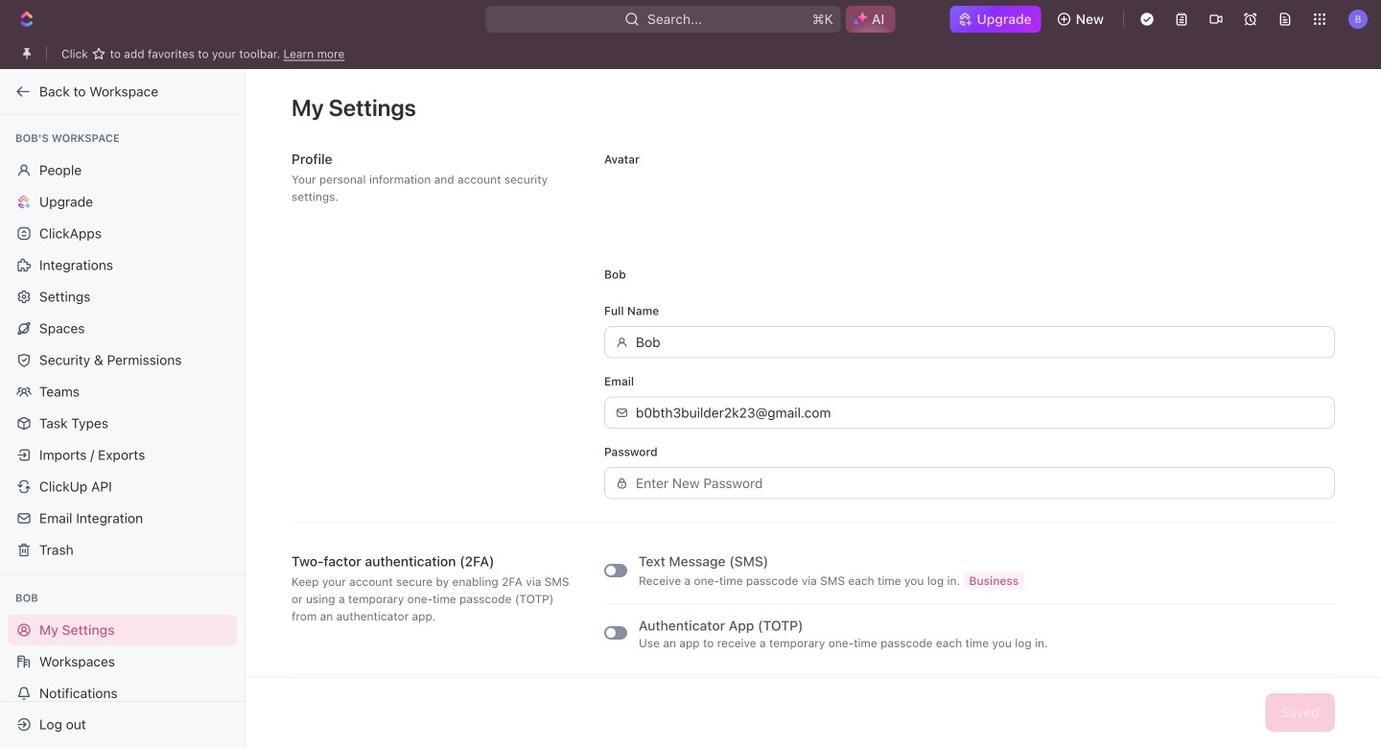 Task type: locate. For each thing, give the bounding box(es) containing it.
available on business plans or higher element
[[963, 571, 1025, 590]]

Enter New Password text field
[[636, 468, 1324, 498]]

list box
[[604, 706, 1335, 736]]

Enter Email text field
[[636, 398, 1324, 428]]

Enter Username text field
[[636, 327, 1324, 357]]



Task type: vqa. For each thing, say whether or not it's contained in the screenshot.
tree within sidebar 'navigation'
no



